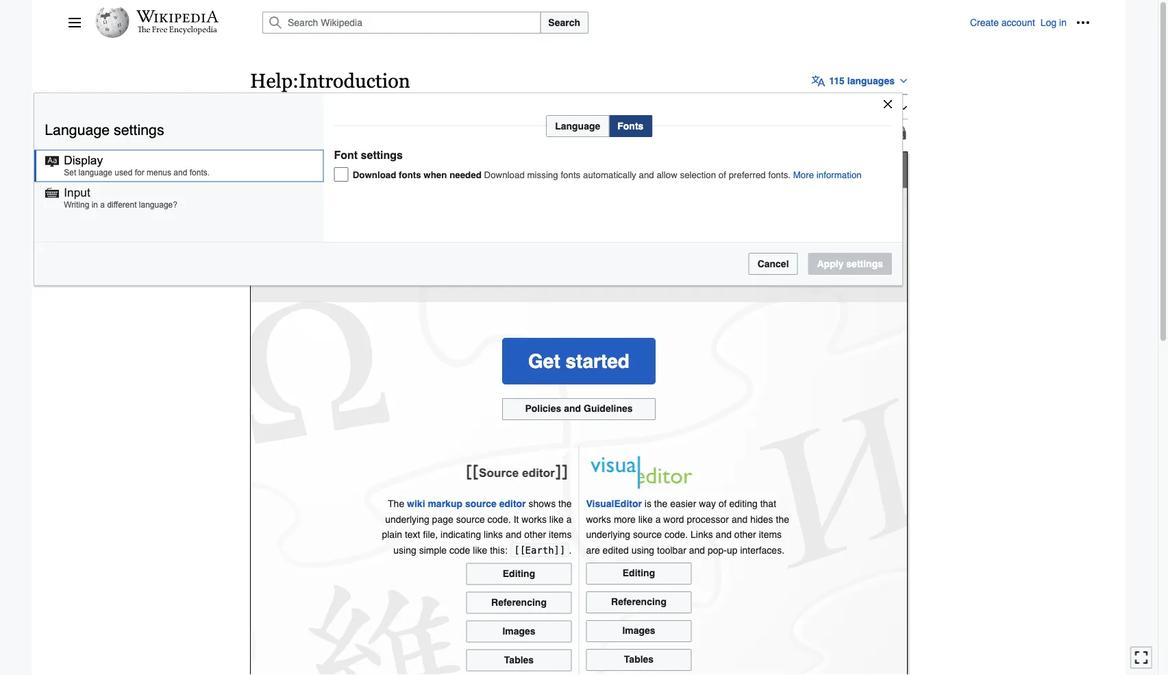Task type: describe. For each thing, give the bounding box(es) containing it.
items inside is the easier way of editing that works more like a word processor and hides the underlying source code. links and other items are edited using toolbar and pop-up interfaces.
[[759, 529, 782, 540]]

fonts. inside "display set language used for menus and fonts."
[[190, 168, 210, 177]]

input writing in a different language?
[[64, 186, 177, 209]]

.
[[569, 544, 572, 555]]

allow
[[657, 169, 678, 180]]

can
[[578, 269, 593, 279]]

menus
[[147, 168, 171, 177]]

editing
[[730, 498, 758, 509]]

language
[[79, 168, 112, 177]]

preferred
[[729, 169, 766, 180]]

from
[[250, 127, 273, 138]]

1 download from the left
[[353, 169, 396, 180]]

simple
[[419, 544, 447, 555]]

selection
[[680, 169, 716, 180]]

wikipedia,
[[275, 127, 319, 138]]

visualeditor link
[[586, 498, 642, 509]]

is the easier way of editing that works more like a word processor and hides the underlying source code. links and other items are edited using toolbar and pop-up interfaces.
[[586, 498, 789, 555]]

used
[[115, 168, 132, 177]]

0 vertical spatial source
[[465, 498, 497, 509]]

font
[[334, 149, 358, 161]]

encyclopedia
[[357, 127, 413, 138]]

2 download from the left
[[484, 169, 525, 180]]

more
[[614, 514, 636, 525]]

wiki markup source editor link
[[407, 498, 526, 509]]

proficient
[[641, 269, 680, 279]]

115 languages
[[829, 75, 895, 86]]

become
[[596, 269, 630, 279]]

more information link
[[793, 169, 862, 180]]

1 horizontal spatial introduction
[[435, 156, 575, 184]]

easier
[[670, 498, 696, 509]]

pop-
[[708, 544, 727, 555]]

1 horizontal spatial tables link
[[586, 649, 692, 671]]

time!
[[756, 269, 776, 279]]

visualeditor
[[586, 498, 642, 509]]

display
[[64, 154, 103, 167]]

interested
[[630, 253, 672, 264]]

way
[[699, 498, 716, 509]]

in no time!
[[729, 269, 776, 279]]

code. inside "shows the underlying page source code. it works like a plain text file, indicating links and other items using simple code like this:"
[[488, 514, 511, 525]]

0 horizontal spatial like
[[473, 544, 487, 555]]

for
[[135, 168, 144, 177]]

cancel button
[[749, 253, 798, 275]]

in left no
[[732, 269, 740, 279]]

needed
[[450, 169, 482, 180]]

tables for left tables link
[[504, 654, 534, 665]]

guidelines
[[584, 403, 633, 414]]

other inside "shows the underlying page source code. it works like a plain text file, indicating links and other items using simple code like this:"
[[524, 529, 546, 540]]

language settings
[[45, 121, 164, 138]]

source inside "shows the underlying page source code. it works like a plain text file, indicating links and other items using simple code like this:"
[[456, 514, 485, 525]]

create account link
[[970, 17, 1035, 28]]

help : introduction
[[250, 69, 410, 92]]

download fonts when needed download missing fonts automatically and allow selection of preferred fonts. more information
[[353, 169, 862, 180]]

referencing for rightmost tables link
[[611, 596, 667, 607]]

editing link for rightmost tables link
[[586, 562, 692, 584]]

settings for apply settings
[[847, 258, 883, 269]]

search button
[[540, 12, 589, 34]]

no
[[742, 269, 753, 279]]

you
[[560, 269, 575, 279]]

[[earth]] .
[[514, 544, 572, 556]]

a inside input writing in a different language?
[[100, 200, 105, 209]]

writing
[[64, 200, 89, 209]]

editor
[[499, 498, 526, 509]]

covers
[[748, 253, 776, 264]]

and up pop-
[[716, 529, 732, 540]]

a inside is the easier way of editing that works more like a word processor and hides the underlying source code. links and other items are edited using toolbar and pop-up interfaces.
[[656, 514, 661, 525]]

1 fonts from the left
[[399, 169, 421, 180]]

personal tools navigation
[[970, 12, 1094, 34]]

images for left tables link
[[503, 625, 536, 636]]

shows
[[529, 498, 556, 509]]

missing
[[527, 169, 558, 180]]

create
[[970, 17, 999, 28]]

language?
[[139, 200, 177, 209]]

code
[[450, 544, 470, 555]]

other inside is the easier way of editing that works more like a word processor and hides the underlying source code. links and other items are edited using toolbar and pop-up interfaces.
[[735, 529, 756, 540]]

works for underlying
[[586, 514, 611, 525]]

indicating
[[441, 529, 481, 540]]

in inside interested in contributing. it covers all the basics, and each tutorial takes only a few minutes, so you can become a proficient
[[675, 253, 682, 264]]

the right hides
[[776, 514, 789, 525]]

language button
[[546, 115, 609, 137]]

minutes,
[[508, 269, 544, 279]]

referencing for left tables link
[[491, 596, 547, 607]]

font settings
[[334, 149, 403, 161]]

log in and more options image
[[1077, 16, 1090, 29]]

file,
[[423, 529, 438, 540]]

[[earth]]
[[514, 544, 566, 556]]

only
[[462, 269, 480, 279]]

interfaces.
[[740, 544, 785, 555]]

word
[[664, 514, 684, 525]]

Search search field
[[246, 12, 970, 34]]

underlying inside "shows the underlying page source code. it works like a plain text file, indicating links and other items using simple code like this:"
[[385, 514, 429, 525]]

started
[[566, 350, 630, 372]]

2 fonts from the left
[[561, 169, 581, 180]]

the free encyclopedia image
[[137, 26, 218, 35]]

language for language settings
[[45, 121, 110, 138]]

fonts
[[618, 121, 644, 131]]

links
[[484, 529, 503, 540]]

underlying inside is the easier way of editing that works more like a word processor and hides the underlying source code. links and other items are edited using toolbar and pop-up interfaces.
[[586, 529, 631, 540]]

Search Wikipedia search field
[[262, 12, 541, 34]]

information
[[817, 169, 862, 180]]

referencing link for editing link related to rightmost tables link
[[586, 591, 692, 613]]

fullscreen image
[[1135, 651, 1149, 664]]

and right policies
[[564, 403, 581, 414]]

set
[[64, 168, 76, 177]]

basics,
[[807, 253, 837, 264]]

images for rightmost tables link
[[623, 625, 656, 636]]



Task type: vqa. For each thing, say whether or not it's contained in the screenshot.
right Language
yes



Task type: locate. For each thing, give the bounding box(es) containing it.
and right basics,
[[839, 253, 855, 264]]

the right all
[[791, 253, 804, 264]]

in up the 'proficient'
[[675, 253, 682, 264]]

tables for rightmost tables link
[[624, 654, 654, 665]]

introduction to wikipedia main content
[[245, 62, 916, 675]]

download left missing
[[484, 169, 525, 180]]

create account log in
[[970, 17, 1067, 28]]

using down text
[[394, 544, 417, 555]]

like down is
[[639, 514, 653, 525]]

page
[[432, 514, 454, 525]]

introduction
[[299, 69, 410, 92], [435, 156, 575, 184]]

1 horizontal spatial settings
[[361, 149, 403, 161]]

and inside "display set language used for menus and fonts."
[[174, 168, 187, 177]]

referencing link down 'edited'
[[586, 591, 692, 613]]

and left allow
[[639, 169, 654, 180]]

1 other from the left
[[524, 529, 546, 540]]

0 horizontal spatial download
[[353, 169, 396, 180]]

menu image
[[68, 16, 82, 29]]

are
[[586, 544, 600, 555]]

items inside "shows the underlying page source code. it works like a plain text file, indicating links and other items using simple code like this:"
[[549, 529, 572, 540]]

0 horizontal spatial images link
[[466, 620, 572, 642]]

apply settings
[[817, 258, 883, 269]]

processor
[[687, 514, 729, 525]]

tutorial
[[405, 269, 434, 279]]

download down font settings
[[353, 169, 396, 180]]

get started link
[[502, 338, 656, 385]]

fonts. left more
[[769, 169, 791, 180]]

1 vertical spatial it
[[514, 514, 519, 525]]

fonts left to
[[561, 169, 581, 180]]

editing down 'edited'
[[623, 567, 655, 578]]

editing link for left tables link
[[466, 563, 572, 585]]

log
[[1041, 17, 1057, 28]]

like left this: at the left of the page
[[473, 544, 487, 555]]

1 horizontal spatial language
[[555, 121, 600, 131]]

more
[[793, 169, 814, 180]]

language
[[555, 121, 600, 131], [45, 121, 110, 138]]

images link
[[586, 620, 692, 642], [466, 620, 572, 642]]

settings for language settings
[[114, 121, 164, 138]]

few
[[491, 269, 505, 279]]

works
[[522, 514, 547, 525], [586, 514, 611, 525]]

apply
[[817, 258, 844, 269]]

settings up "display set language used for menus and fonts."
[[114, 121, 164, 138]]

works down shows
[[522, 514, 547, 525]]

1 vertical spatial underlying
[[586, 529, 631, 540]]

editing down this: at the left of the page
[[503, 568, 535, 579]]

wikipedia:visualeditor/user guide image
[[586, 453, 696, 492]]

and inside interested in contributing. it covers all the basics, and each tutorial takes only a few minutes, so you can become a proficient
[[839, 253, 855, 264]]

like inside is the easier way of editing that works more like a word processor and hides the underlying source code. links and other items are edited using toolbar and pop-up interfaces.
[[639, 514, 653, 525]]

in inside input writing in a different language?
[[92, 200, 98, 209]]

0 horizontal spatial tables link
[[466, 649, 572, 671]]

:
[[293, 69, 299, 92]]

0 horizontal spatial settings
[[114, 121, 164, 138]]

in inside personal tools navigation
[[1060, 17, 1067, 28]]

works inside "shows the underlying page source code. it works like a plain text file, indicating links and other items using simple code like this:"
[[522, 514, 547, 525]]

different
[[107, 200, 137, 209]]

2 items from the left
[[759, 529, 782, 540]]

1 horizontal spatial images link
[[586, 620, 692, 642]]

using right 'edited'
[[632, 544, 655, 555]]

and down 'editing' on the bottom of page
[[732, 514, 748, 525]]

0 horizontal spatial fonts
[[399, 169, 421, 180]]

1 vertical spatial introduction
[[435, 156, 575, 184]]

1 horizontal spatial using
[[632, 544, 655, 555]]

0 horizontal spatial using
[[394, 544, 417, 555]]

0 horizontal spatial editing
[[503, 568, 535, 579]]

settings right apply
[[847, 258, 883, 269]]

1 horizontal spatial it
[[740, 253, 745, 264]]

contributing.
[[685, 253, 737, 264]]

it inside "shows the underlying page source code. it works like a plain text file, indicating links and other items using simple code like this:"
[[514, 514, 519, 525]]

editing link down 'edited'
[[586, 562, 692, 584]]

policies and guidelines
[[525, 403, 633, 414]]

help:wikitext image
[[462, 453, 572, 492]]

account
[[1002, 17, 1035, 28]]

and inside "shows the underlying page source code. it works like a plain text file, indicating links and other items using simple code like this:"
[[506, 529, 522, 540]]

language up display
[[45, 121, 110, 138]]

referencing link for left tables link editing link
[[466, 592, 572, 614]]

2 horizontal spatial like
[[639, 514, 653, 525]]

editing for editing link related to rightmost tables link
[[623, 567, 655, 578]]

0 vertical spatial settings
[[114, 121, 164, 138]]

0 horizontal spatial other
[[524, 529, 546, 540]]

each
[[382, 269, 403, 279]]

the inside "shows the underlying page source code. it works like a plain text file, indicating links and other items using simple code like this:"
[[559, 498, 572, 509]]

0 vertical spatial code.
[[488, 514, 511, 525]]

in right 'log'
[[1060, 17, 1067, 28]]

settings down the encyclopedia
[[361, 149, 403, 161]]

the
[[322, 127, 335, 138], [791, 253, 804, 264], [559, 498, 572, 509], [654, 498, 668, 509], [776, 514, 789, 525]]

0 horizontal spatial code.
[[488, 514, 511, 525]]

1 items from the left
[[549, 529, 572, 540]]

the left free at the top of the page
[[322, 127, 335, 138]]

images
[[623, 625, 656, 636], [503, 625, 536, 636]]

that
[[760, 498, 776, 509]]

0 vertical spatial introduction
[[299, 69, 410, 92]]

0 horizontal spatial introduction
[[299, 69, 410, 92]]

fonts.
[[190, 168, 210, 177], [769, 169, 791, 180]]

this:
[[490, 544, 508, 555]]

referencing link down this: at the left of the page
[[466, 592, 572, 614]]

0 horizontal spatial tables
[[504, 654, 534, 665]]

underlying up text
[[385, 514, 429, 525]]

in right writing
[[92, 200, 98, 209]]

the right shows
[[559, 498, 572, 509]]

fonts button
[[609, 115, 653, 137]]

wikipedia
[[611, 156, 723, 184]]

1 horizontal spatial items
[[759, 529, 782, 540]]

takes
[[437, 269, 460, 279]]

of right way
[[719, 498, 727, 509]]

1 vertical spatial code.
[[665, 529, 688, 540]]

up
[[727, 544, 738, 555]]

toolbar
[[657, 544, 687, 555]]

language progressive image
[[812, 74, 825, 88]]

it inside interested in contributing. it covers all the basics, and each tutorial takes only a few minutes, so you can become a proficient
[[740, 253, 745, 264]]

2 horizontal spatial settings
[[847, 258, 883, 269]]

2 other from the left
[[735, 529, 756, 540]]

settings for font settings
[[361, 149, 403, 161]]

1 horizontal spatial code.
[[665, 529, 688, 540]]

1 horizontal spatial tables
[[624, 654, 654, 665]]

source
[[465, 498, 497, 509], [456, 514, 485, 525], [633, 529, 662, 540]]

using
[[394, 544, 417, 555], [632, 544, 655, 555]]

of
[[719, 169, 726, 180], [719, 498, 727, 509]]

plain
[[382, 529, 402, 540]]

fonts left when
[[399, 169, 421, 180]]

it up no
[[740, 253, 745, 264]]

1 horizontal spatial referencing link
[[586, 591, 692, 613]]

display set language used for menus and fonts.
[[64, 154, 210, 177]]

editing
[[623, 567, 655, 578], [503, 568, 535, 579]]

settings inside apply settings button
[[847, 258, 883, 269]]

source left editor
[[465, 498, 497, 509]]

edited
[[603, 544, 629, 555]]

all
[[779, 253, 788, 264]]

2 using from the left
[[632, 544, 655, 555]]

1 of from the top
[[719, 169, 726, 180]]

search
[[548, 17, 580, 28]]

policies
[[525, 403, 561, 414]]

0 horizontal spatial referencing
[[491, 596, 547, 607]]

0 horizontal spatial editing link
[[466, 563, 572, 585]]

shows the underlying page source code. it works like a plain text file, indicating links and other items using simple code like this:
[[382, 498, 572, 555]]

source down wiki markup source editor "link"
[[456, 514, 485, 525]]

1 horizontal spatial other
[[735, 529, 756, 540]]

underlying up 'edited'
[[586, 529, 631, 540]]

from wikipedia, the free encyclopedia
[[250, 127, 413, 138]]

1 horizontal spatial editing link
[[586, 562, 692, 584]]

1 vertical spatial source
[[456, 514, 485, 525]]

a up .
[[567, 514, 572, 525]]

page semi-protected image
[[894, 126, 908, 139]]

other up [[earth]]
[[524, 529, 546, 540]]

language up introduction to wikipedia
[[555, 121, 600, 131]]

tables
[[624, 654, 654, 665], [504, 654, 534, 665]]

like
[[549, 514, 564, 525], [639, 514, 653, 525], [473, 544, 487, 555]]

language inside button
[[555, 121, 600, 131]]

referencing down this: at the left of the page
[[491, 596, 547, 607]]

0 vertical spatial underlying
[[385, 514, 429, 525]]

get started
[[528, 350, 630, 372]]

markup
[[428, 498, 463, 509]]

to
[[582, 156, 604, 184]]

1 horizontal spatial like
[[549, 514, 564, 525]]

2 vertical spatial settings
[[847, 258, 883, 269]]

items up "interfaces."
[[759, 529, 782, 540]]

works down visualeditor link
[[586, 514, 611, 525]]

0 vertical spatial it
[[740, 253, 745, 264]]

using inside is the easier way of editing that works more like a word processor and hides the underlying source code. links and other items are edited using toolbar and pop-up interfaces.
[[632, 544, 655, 555]]

fonts. right menus on the top of page
[[190, 168, 210, 177]]

tables link
[[586, 649, 692, 671], [466, 649, 572, 671]]

language for language
[[555, 121, 600, 131]]

code. up links
[[488, 514, 511, 525]]

interested in contributing. it covers all the basics, and each tutorial takes only a few minutes, so you can become a proficient
[[382, 253, 855, 279]]

1 works from the left
[[522, 514, 547, 525]]

2 vertical spatial source
[[633, 529, 662, 540]]

referencing down 'edited'
[[611, 596, 667, 607]]

1 horizontal spatial underlying
[[586, 529, 631, 540]]

works inside is the easier way of editing that works more like a word processor and hides the underlying source code. links and other items are edited using toolbar and pop-up interfaces.
[[586, 514, 611, 525]]

introduction to wikipedia
[[435, 156, 723, 184]]

and
[[174, 168, 187, 177], [639, 169, 654, 180], [839, 253, 855, 264], [564, 403, 581, 414], [732, 514, 748, 525], [506, 529, 522, 540], [716, 529, 732, 540], [689, 544, 705, 555]]

1 horizontal spatial images
[[623, 625, 656, 636]]

hides
[[750, 514, 773, 525]]

editing link down this: at the left of the page
[[466, 563, 572, 585]]

source inside is the easier way of editing that works more like a word processor and hides the underlying source code. links and other items are edited using toolbar and pop-up interfaces.
[[633, 529, 662, 540]]

source down more
[[633, 529, 662, 540]]

0 horizontal spatial it
[[514, 514, 519, 525]]

1 horizontal spatial editing
[[623, 567, 655, 578]]

0 horizontal spatial language
[[45, 121, 110, 138]]

1 vertical spatial of
[[719, 498, 727, 509]]

wikipedia image
[[136, 10, 219, 23]]

links
[[691, 529, 713, 540]]

using inside "shows the underlying page source code. it works like a plain text file, indicating links and other items using simple code like this:"
[[394, 544, 417, 555]]

1 horizontal spatial fonts.
[[769, 169, 791, 180]]

code. inside is the easier way of editing that works more like a word processor and hides the underlying source code. links and other items are edited using toolbar and pop-up interfaces.
[[665, 529, 688, 540]]

other up up
[[735, 529, 756, 540]]

0 horizontal spatial works
[[522, 514, 547, 525]]

images link for left tables link
[[466, 620, 572, 642]]

like down shows
[[549, 514, 564, 525]]

items up .
[[549, 529, 572, 540]]

the right is
[[654, 498, 668, 509]]

a left few
[[483, 269, 488, 279]]

1 horizontal spatial download
[[484, 169, 525, 180]]

referencing link
[[586, 591, 692, 613], [466, 592, 572, 614]]

1 using from the left
[[394, 544, 417, 555]]

it down editor
[[514, 514, 519, 525]]

policies and guidelines link
[[502, 398, 656, 420]]

and right menus on the top of page
[[174, 168, 187, 177]]

get
[[528, 350, 560, 372]]

of right selection
[[719, 169, 726, 180]]

editing for left tables link editing link
[[503, 568, 535, 579]]

of inside is the easier way of editing that works more like a word processor and hides the underlying source code. links and other items are edited using toolbar and pop-up interfaces.
[[719, 498, 727, 509]]

settings
[[114, 121, 164, 138], [361, 149, 403, 161], [847, 258, 883, 269]]

2 works from the left
[[586, 514, 611, 525]]

automatically
[[583, 169, 636, 180]]

0 horizontal spatial fonts.
[[190, 168, 210, 177]]

wiki
[[407, 498, 425, 509]]

tools
[[873, 103, 895, 114]]

0 horizontal spatial items
[[549, 529, 572, 540]]

0 horizontal spatial underlying
[[385, 514, 429, 525]]

1 horizontal spatial fonts
[[561, 169, 581, 180]]

a left word
[[656, 514, 661, 525]]

cancel
[[758, 258, 789, 269]]

in
[[1060, 17, 1067, 28], [92, 200, 98, 209], [675, 253, 682, 264], [732, 269, 740, 279]]

1 vertical spatial settings
[[361, 149, 403, 161]]

free
[[338, 127, 355, 138]]

log in link
[[1041, 17, 1067, 28]]

0 horizontal spatial images
[[503, 625, 536, 636]]

is
[[645, 498, 652, 509]]

and down links
[[689, 544, 705, 555]]

a down interested
[[633, 269, 638, 279]]

apply settings button
[[808, 253, 892, 275]]

the inside interested in contributing. it covers all the basics, and each tutorial takes only a few minutes, so you can become a proficient
[[791, 253, 804, 264]]

1 horizontal spatial referencing
[[611, 596, 667, 607]]

0 vertical spatial of
[[719, 169, 726, 180]]

editing link
[[586, 562, 692, 584], [466, 563, 572, 585]]

2 of from the top
[[719, 498, 727, 509]]

1 horizontal spatial works
[[586, 514, 611, 525]]

and right links
[[506, 529, 522, 540]]

works for other
[[522, 514, 547, 525]]

a inside "shows the underlying page source code. it works like a plain text file, indicating links and other items using simple code like this:"
[[567, 514, 572, 525]]

a left different
[[100, 200, 105, 209]]

0 horizontal spatial referencing link
[[466, 592, 572, 614]]

images link for rightmost tables link
[[586, 620, 692, 642]]

items
[[549, 529, 572, 540], [759, 529, 782, 540]]

the wiki markup source editor
[[388, 498, 526, 509]]

code. down word
[[665, 529, 688, 540]]



